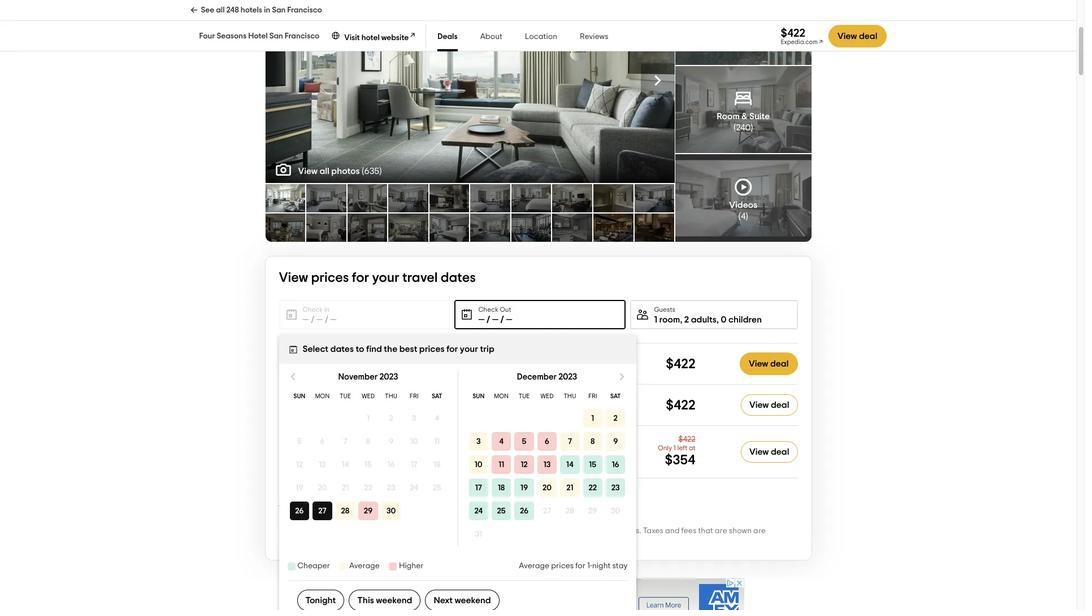 Task type: vqa. For each thing, say whether or not it's contained in the screenshot.
co-
no



Task type: describe. For each thing, give the bounding box(es) containing it.
room
[[717, 112, 740, 121]]

see all 248 hotels in san francisco link
[[190, 0, 322, 20]]

by
[[444, 527, 453, 535]]

2 with from the top
[[477, 400, 491, 408]]

$354
[[665, 454, 696, 467]]

tue for december
[[519, 393, 530, 400]]

22 for wed nov 22 2023 "cell"
[[364, 484, 372, 492]]

row containing 26
[[288, 500, 449, 523]]

this weekend
[[357, 596, 412, 605]]

sun dec 03 2023 cell
[[467, 430, 490, 453]]

17 for fri nov 17 2023 cell
[[411, 461, 418, 469]]

mon nov 13 2023 cell
[[313, 456, 332, 474]]

higher
[[399, 562, 424, 570]]

photos
[[331, 167, 360, 176]]

1 are from the left
[[303, 527, 315, 535]]

13 for wed dec 13 2023 cell
[[544, 461, 551, 469]]

website
[[381, 34, 409, 42]]

wed nov 22 2023 cell
[[358, 479, 378, 497]]

wed dec 20 2023 cell
[[536, 476, 559, 500]]

0 vertical spatial francisco
[[287, 6, 322, 14]]

select
[[303, 345, 328, 354]]

out
[[500, 306, 511, 313]]

best
[[399, 345, 417, 354]]

thu nov 09 2023 cell
[[381, 432, 401, 451]]

5 for sun nov 05 2023 cell
[[297, 438, 302, 446]]

room & suite ( 240 )
[[717, 112, 770, 132]]

that
[[698, 527, 713, 535]]

average for average prices for 1-night stay
[[519, 562, 550, 570]]

wed nov 08 2023 cell
[[358, 432, 378, 451]]

1 horizontal spatial dates
[[441, 271, 476, 285]]

1 horizontal spatial partners
[[469, 527, 500, 535]]

2 for sat dec 02 2023 cell
[[614, 415, 618, 423]]

videos ( 4 )
[[729, 200, 758, 221]]

details.
[[453, 538, 480, 545]]

1 get from the top
[[425, 359, 438, 367]]

25 for mon dec 25 2023 cell
[[497, 507, 506, 515]]

fri nov 24 2023 cell
[[404, 479, 424, 497]]

view
[[476, 75, 498, 86]]

20 for wed dec 20 2023 cell at the bottom of page
[[543, 484, 552, 492]]

1 one from the top
[[493, 359, 508, 367]]

mon for november 2023
[[315, 393, 330, 400]]

) for 635
[[379, 167, 382, 176]]

provided
[[409, 527, 442, 535]]

four
[[199, 32, 215, 40]]

view prices for your travel dates
[[279, 271, 476, 285]]

4 for mon dec 04 2023 cell
[[499, 438, 504, 446]]

10 for "sun dec 10 2023" cell
[[475, 461, 482, 469]]

next
[[434, 596, 453, 605]]

2 inside the guests 1 room , 2 adults , 0 children
[[684, 315, 689, 324]]

visit hotel website link
[[331, 29, 417, 43]]

29 for fri dec 29 2023 cell
[[588, 507, 597, 515]]

fri dec 22 2023 cell
[[581, 476, 604, 500]]

estimates
[[279, 538, 314, 545]]

2023 for december 2023
[[559, 373, 577, 382]]

november
[[338, 373, 378, 382]]

11 for sat nov 11 2023 "cell"
[[434, 438, 440, 446]]

0
[[721, 315, 727, 324]]

wed for december
[[541, 393, 554, 400]]

visit hotel website
[[344, 34, 409, 42]]

check for check in — / — / —
[[303, 306, 323, 313]]

0 horizontal spatial our
[[374, 538, 386, 545]]

mon for december 2023
[[494, 393, 509, 400]]

wed for november
[[362, 393, 375, 400]]

1 horizontal spatial the
[[384, 345, 398, 354]]

four seasons hotel san francisco
[[199, 32, 320, 40]]

suite
[[750, 112, 770, 121]]

videos
[[729, 200, 758, 210]]

san inside see all 248 hotels in san francisco link
[[272, 6, 286, 14]]

adults
[[691, 315, 717, 324]]

tue nov 21 2023 cell
[[336, 479, 355, 497]]

trip
[[480, 345, 494, 354]]

see
[[360, 538, 373, 545]]

full view
[[456, 75, 498, 86]]

see
[[201, 6, 214, 14]]

635
[[364, 167, 379, 176]]

( for 240
[[734, 123, 736, 132]]

about
[[480, 33, 502, 41]]

tue dec 26 2023 cell
[[513, 500, 536, 523]]

sun dec 24 2023 cell
[[467, 500, 490, 523]]

sat dec 02 2023 cell
[[604, 407, 627, 430]]

13 for mon nov 13 2023 cell
[[319, 461, 326, 469]]

9 for thu nov 09 2023 cell
[[389, 438, 394, 446]]

full
[[456, 75, 473, 86]]

average for average
[[349, 562, 380, 570]]

3 and from the left
[[665, 527, 680, 535]]

row containing 10
[[467, 453, 627, 476]]

2 — from the left
[[317, 315, 323, 324]]

december 2023 grid
[[458, 371, 636, 546]]

tue nov 28 2023 cell
[[334, 500, 357, 523]]

30 for sat dec 30 2023 cell
[[611, 507, 620, 515]]

1-
[[587, 562, 592, 570]]

240
[[736, 123, 751, 132]]

in
[[324, 306, 330, 313]]

average prices for 1-night stay
[[519, 562, 628, 570]]

thu for december 2023
[[564, 393, 576, 400]]

12 for tue dec 12 2023 'cell'
[[521, 461, 528, 469]]

sat nov 11 2023 cell
[[427, 432, 447, 451]]

sun dec 31 2023 cell
[[469, 525, 488, 544]]

stay
[[612, 562, 628, 570]]

guests 1 room , 2 adults , 0 children
[[654, 306, 762, 324]]

thu dec 07 2023 cell
[[559, 430, 581, 453]]

3 for the "sun dec 03 2023" "cell"
[[476, 438, 481, 446]]

wed dec 06 2023 cell
[[536, 430, 559, 453]]

thu dec 28 2023 cell
[[560, 502, 580, 521]]

room
[[659, 315, 680, 324]]

4 inside the videos ( 4 )
[[741, 212, 746, 221]]

1 horizontal spatial our
[[455, 527, 467, 535]]

sun for november
[[294, 393, 305, 400]]

fri nov 03 2023 cell
[[404, 409, 424, 428]]

19 for sun nov 19 2023 cell
[[296, 484, 303, 492]]

shown
[[729, 527, 752, 535]]

31
[[475, 530, 482, 538]]

all inside prices are the average nightly price provided by our partners and may not include all taxes and fees. taxes and fees that are shown are estimates only. please see our partners for more details.
[[577, 527, 585, 535]]

1 vertical spatial partners
[[388, 538, 419, 545]]

9 for sat dec 09 2023 cell
[[613, 438, 618, 446]]

29 for wed nov 29 2023 cell
[[364, 507, 373, 515]]

1 horizontal spatial your
[[460, 345, 478, 354]]

next weekend button
[[425, 590, 500, 610]]

prices for view
[[311, 271, 349, 285]]

taxes
[[643, 527, 664, 535]]

14 for tue nov 14 2023 cell in the left of the page
[[342, 461, 349, 469]]

expedia.com
[[781, 39, 818, 45]]

wed dec 27 2023 cell
[[536, 500, 559, 523]]

more
[[433, 538, 451, 545]]

( inside the videos ( 4 )
[[739, 212, 741, 221]]

prices
[[279, 527, 301, 535]]

select dates to find the best prices for your trip
[[303, 345, 494, 354]]

248
[[226, 6, 239, 14]]

all for photos
[[320, 167, 330, 176]]

1 / from the left
[[311, 315, 315, 324]]

weekend for next weekend
[[455, 596, 491, 605]]

view all photos ( 635 )
[[298, 167, 382, 176]]

sat dec 30 2023 cell
[[606, 502, 625, 521]]

sun dec 17 2023 cell
[[467, 476, 490, 500]]

fees
[[681, 527, 697, 535]]

21 for thu dec 21 2023 cell
[[567, 484, 573, 492]]

row containing 19
[[288, 476, 449, 500]]

reviews
[[580, 33, 609, 41]]

1 inside $422 only 1 left at $354
[[674, 445, 676, 452]]

hotel
[[248, 32, 268, 40]]

tonight
[[306, 596, 336, 605]]

december
[[517, 373, 557, 382]]

3 for fri nov 03 2023 cell
[[412, 415, 416, 423]]

fri for december 2023
[[588, 393, 597, 400]]

2 for thu nov 02 2023 cell
[[389, 415, 393, 423]]

25 for sat nov 25 2023 cell in the bottom left of the page
[[433, 484, 441, 492]]

average
[[331, 527, 361, 535]]

sat dec 23 2023 cell
[[604, 476, 627, 500]]

in
[[264, 6, 270, 14]]

6 — from the left
[[506, 315, 512, 324]]

this
[[357, 596, 374, 605]]

tonight button
[[297, 590, 344, 610]]

fees.
[[624, 527, 641, 535]]

this weekend button
[[349, 590, 421, 610]]

to
[[356, 345, 364, 354]]

8 for wed nov 08 2023 cell
[[366, 438, 370, 446]]

2 one from the top
[[493, 400, 508, 408]]

row group for december
[[467, 407, 627, 546]]

prices are the average nightly price provided by our partners and may not include all taxes and fees. taxes and fees that are shown are estimates only. please see our partners for more details.
[[279, 527, 766, 545]]

may
[[518, 527, 533, 535]]

all for deals
[[300, 498, 310, 507]]

3 are from the left
[[754, 527, 766, 535]]

taxes
[[587, 527, 606, 535]]

tue for november
[[340, 393, 351, 400]]

6 for "wed dec 06 2023" cell
[[545, 438, 549, 446]]

thu for november 2023
[[385, 393, 397, 400]]

thu nov 23 2023 cell
[[381, 479, 401, 497]]

2023 for november 2023
[[380, 373, 398, 382]]

1 with from the top
[[477, 359, 491, 367]]

$422 only 1 left at $354
[[658, 436, 696, 467]]

2 / from the left
[[325, 315, 328, 324]]

hotel
[[362, 34, 380, 42]]

wed nov 29 2023 cell
[[357, 500, 380, 523]]

2 rewarded from the top
[[440, 400, 475, 408]]

deals
[[438, 33, 458, 41]]

1 key from the top
[[510, 359, 523, 367]]

at
[[689, 445, 696, 452]]



Task type: locate. For each thing, give the bounding box(es) containing it.
2 thu from the left
[[564, 393, 576, 400]]

1 15 from the left
[[365, 461, 372, 469]]

2 30 from the left
[[611, 507, 620, 515]]

6 right tue dec 05 2023 cell
[[545, 438, 549, 446]]

2 16 from the left
[[612, 461, 619, 469]]

28
[[341, 507, 350, 515], [566, 507, 574, 515]]

view all deals button
[[279, 497, 348, 508]]

check in — / — / —
[[303, 306, 337, 324]]

25 right fri nov 24 2023 cell
[[433, 484, 441, 492]]

view deal
[[838, 32, 878, 41], [749, 359, 789, 369], [749, 401, 789, 410], [749, 448, 789, 457]]

1 horizontal spatial thu
[[564, 393, 576, 400]]

1 22 from the left
[[364, 484, 372, 492]]

prices left 1- in the bottom right of the page
[[551, 562, 574, 570]]

1 27 from the left
[[318, 507, 326, 515]]

0 horizontal spatial average
[[349, 562, 380, 570]]

row group for november
[[288, 407, 449, 523]]

0 horizontal spatial 7
[[343, 438, 347, 446]]

fri up fri nov 03 2023 cell
[[410, 393, 419, 400]]

mon dec 11 2023 cell
[[490, 453, 513, 476]]

21
[[342, 484, 349, 492], [567, 484, 573, 492]]

1
[[654, 315, 657, 324], [367, 415, 370, 423], [591, 415, 594, 423], [674, 445, 676, 452]]

1 12 from the left
[[296, 461, 303, 469]]

1 left left
[[674, 445, 676, 452]]

7
[[343, 438, 347, 446], [568, 438, 572, 446]]

1 horizontal spatial 28
[[566, 507, 574, 515]]

0 vertical spatial one
[[493, 359, 508, 367]]

1 horizontal spatial )
[[746, 212, 748, 221]]

10
[[410, 438, 418, 446], [475, 461, 482, 469]]

0 horizontal spatial 28
[[341, 507, 350, 515]]

1 get rewarded with one key from the top
[[425, 359, 523, 367]]

1 2023 from the left
[[380, 373, 398, 382]]

1 horizontal spatial 30
[[611, 507, 620, 515]]

0 horizontal spatial fri
[[410, 393, 419, 400]]

1 vertical spatial 4
[[435, 415, 439, 423]]

1 horizontal spatial sat
[[610, 393, 621, 400]]

11 inside cell
[[499, 461, 504, 469]]

22 right thu dec 21 2023 cell
[[589, 484, 597, 492]]

sat nov 04 2023 cell
[[427, 409, 447, 428]]

14 for the thu dec 14 2023 cell
[[566, 461, 574, 469]]

2 21 from the left
[[567, 484, 573, 492]]

22 for fri dec 22 2023 cell
[[589, 484, 597, 492]]

19 for tue dec 19 2023 cell
[[521, 484, 528, 492]]

1 horizontal spatial 2023
[[559, 373, 577, 382]]

12 inside 'cell'
[[521, 461, 528, 469]]

0 horizontal spatial and
[[501, 527, 516, 535]]

mon dec 25 2023 cell
[[490, 500, 513, 523]]

23 left fri nov 24 2023 cell
[[387, 484, 395, 492]]

21 right wed dec 20 2023 cell at the bottom of page
[[567, 484, 573, 492]]

only.
[[316, 538, 332, 545]]

21 for the tue nov 21 2023 cell
[[342, 484, 349, 492]]

27 for wed dec 27 2023 cell
[[543, 507, 551, 515]]

0 vertical spatial get
[[425, 359, 438, 367]]

sat dec 16 2023 cell
[[604, 453, 627, 476]]

2023
[[380, 373, 398, 382], [559, 373, 577, 382]]

check left out
[[478, 306, 498, 313]]

hotels
[[241, 6, 262, 14]]

one up mon dec 04 2023 cell
[[493, 400, 508, 408]]

26 for tue dec 26 2023 cell
[[520, 507, 529, 515]]

12 for the sun nov 12 2023 cell
[[296, 461, 303, 469]]

0 horizontal spatial 30
[[387, 507, 396, 515]]

weekend right this
[[376, 596, 412, 605]]

6 inside cell
[[320, 438, 325, 446]]

21 inside cell
[[567, 484, 573, 492]]

fri dec 01 2023 cell
[[581, 407, 604, 430]]

2 27 from the left
[[543, 507, 551, 515]]

row
[[288, 387, 449, 407], [467, 387, 627, 407], [288, 407, 449, 430], [467, 407, 627, 430], [288, 430, 449, 453], [467, 430, 627, 453], [288, 453, 449, 476], [467, 453, 627, 476], [288, 476, 449, 500], [467, 476, 627, 500], [288, 500, 449, 523], [467, 500, 627, 523]]

, left adults
[[680, 315, 682, 324]]

your
[[372, 271, 399, 285], [460, 345, 478, 354]]

row containing 5
[[288, 430, 449, 453]]

partners up details.
[[469, 527, 500, 535]]

8 for fri dec 08 2023 cell
[[591, 438, 595, 446]]

mon
[[315, 393, 330, 400], [494, 393, 509, 400]]

1 inside cell
[[367, 415, 370, 423]]

27 inside cell
[[543, 507, 551, 515]]

view
[[838, 32, 857, 41], [298, 167, 318, 176], [279, 271, 308, 285], [749, 359, 768, 369], [749, 401, 769, 410], [749, 448, 769, 457], [279, 498, 298, 507]]

2 are from the left
[[715, 527, 727, 535]]

28 for tue nov 28 2023 cell
[[341, 507, 350, 515]]

30 for 'thu nov 30 2023' cell at the bottom of the page
[[387, 507, 396, 515]]

24 inside cell
[[474, 507, 483, 515]]

1 horizontal spatial 16
[[612, 461, 619, 469]]

check inside check in — / — / —
[[303, 306, 323, 313]]

8 inside cell
[[366, 438, 370, 446]]

11 right "sun dec 10 2023" cell
[[499, 461, 504, 469]]

all inside 'button'
[[300, 498, 310, 507]]

3 — from the left
[[330, 315, 337, 324]]

10 left sat nov 11 2023 "cell"
[[410, 438, 418, 446]]

17
[[411, 461, 418, 469], [475, 484, 482, 492]]

1 horizontal spatial 24
[[474, 507, 483, 515]]

0 horizontal spatial 3
[[412, 415, 416, 423]]

15 for fri dec 15 2023 "cell"
[[589, 461, 596, 469]]

all for 248
[[216, 6, 225, 14]]

16 inside 'cell'
[[387, 461, 395, 469]]

1 horizontal spatial mon
[[494, 393, 509, 400]]

next weekend
[[434, 596, 491, 605]]

sat nov 25 2023 cell
[[427, 479, 447, 497]]

0 horizontal spatial weekend
[[376, 596, 412, 605]]

get down select dates to find the best prices for your trip
[[425, 359, 438, 367]]

24 right thu nov 23 2023 cell
[[410, 484, 418, 492]]

average up advertisement region on the bottom of page
[[519, 562, 550, 570]]

8 right tue nov 07 2023 cell
[[366, 438, 370, 446]]

1 inside "cell"
[[591, 415, 594, 423]]

3 inside "cell"
[[476, 438, 481, 446]]

fri dec 15 2023 cell
[[581, 453, 604, 476]]

tue down december at the bottom
[[519, 393, 530, 400]]

tue dec 05 2023 cell
[[513, 430, 536, 453]]

22 inside "cell"
[[364, 484, 372, 492]]

weekend
[[376, 596, 412, 605], [455, 596, 491, 605]]

/
[[311, 315, 315, 324], [325, 315, 328, 324], [487, 315, 490, 324], [500, 315, 504, 324]]

( inside room & suite ( 240 )
[[734, 123, 736, 132]]

) right "photos"
[[379, 167, 382, 176]]

sat up sat nov 04 2023 cell
[[432, 393, 442, 400]]

1 28 from the left
[[341, 507, 350, 515]]

1 — from the left
[[303, 315, 309, 324]]

november 2023 grid
[[279, 371, 458, 546]]

1 vertical spatial get
[[425, 400, 438, 408]]

21 right mon nov 20 2023 cell
[[342, 484, 349, 492]]

our up details.
[[455, 527, 467, 535]]

29 inside cell
[[588, 507, 597, 515]]

30 right fri dec 29 2023 cell
[[611, 507, 620, 515]]

children
[[729, 315, 762, 324]]

0 horizontal spatial 6
[[320, 438, 325, 446]]

9 inside thu nov 09 2023 cell
[[389, 438, 394, 446]]

and left may
[[501, 527, 516, 535]]

get rewarded with one key
[[425, 359, 523, 367], [425, 400, 523, 408]]

20 right tue dec 19 2023 cell
[[543, 484, 552, 492]]

0 horizontal spatial partners
[[388, 538, 419, 545]]

16 inside cell
[[612, 461, 619, 469]]

all
[[216, 6, 225, 14], [320, 167, 330, 176], [300, 498, 310, 507], [577, 527, 585, 535]]

tue dec 12 2023 cell
[[513, 453, 536, 476]]

30 inside december 2023 grid
[[611, 507, 620, 515]]

1 26 from the left
[[295, 507, 304, 515]]

7 inside cell
[[568, 438, 572, 446]]

( down room
[[734, 123, 736, 132]]

row group
[[288, 407, 449, 523], [467, 407, 627, 546]]

7 inside cell
[[343, 438, 347, 446]]

0 horizontal spatial 14
[[342, 461, 349, 469]]

11 right fri nov 10 2023 cell
[[434, 438, 440, 446]]

1 vertical spatial francisco
[[285, 32, 320, 40]]

1 , from the left
[[680, 315, 682, 324]]

2 8 from the left
[[591, 438, 595, 446]]

14 left fri dec 15 2023 "cell"
[[566, 461, 574, 469]]

18
[[434, 461, 441, 469], [498, 484, 505, 492]]

tue down the november
[[340, 393, 351, 400]]

0 horizontal spatial 23
[[387, 484, 395, 492]]

25 right the sun dec 24 2023 cell at the bottom of page
[[497, 507, 506, 515]]

4 / from the left
[[500, 315, 504, 324]]

2 29 from the left
[[588, 507, 597, 515]]

find
[[366, 345, 382, 354]]

&
[[742, 112, 748, 121]]

3
[[412, 415, 416, 423], [476, 438, 481, 446]]

11 inside "cell"
[[434, 438, 440, 446]]

4 down videos at the right of page
[[741, 212, 746, 221]]

0 horizontal spatial 2023
[[380, 373, 398, 382]]

1 vertical spatial our
[[374, 538, 386, 545]]

4 inside cell
[[435, 415, 439, 423]]

18 for sat nov 18 2023 cell
[[434, 461, 441, 469]]

mon dec 18 2023 cell
[[490, 476, 513, 500]]

1 fri from the left
[[410, 393, 419, 400]]

thu down december 2023
[[564, 393, 576, 400]]

13
[[319, 461, 326, 469], [544, 461, 551, 469]]

23 for thu nov 23 2023 cell
[[387, 484, 395, 492]]

26 for sun nov 26 2023 cell
[[295, 507, 304, 515]]

(
[[734, 123, 736, 132], [362, 167, 364, 176], [739, 212, 741, 221]]

1 average from the left
[[349, 562, 380, 570]]

0 vertical spatial partners
[[469, 527, 500, 535]]

2023 right december at the bottom
[[559, 373, 577, 382]]

2 weekend from the left
[[455, 596, 491, 605]]

visit
[[344, 34, 360, 42]]

and
[[501, 527, 516, 535], [608, 527, 623, 535], [665, 527, 680, 535]]

wed nov 15 2023 cell
[[358, 456, 378, 474]]

7 right "wed dec 06 2023" cell
[[568, 438, 572, 446]]

7 for thu dec 07 2023 cell
[[568, 438, 572, 446]]

27 inside cell
[[318, 507, 326, 515]]

0 vertical spatial our
[[455, 527, 467, 535]]

1 rewarded from the top
[[440, 359, 475, 367]]

tue nov 07 2023 cell
[[336, 432, 355, 451]]

17 inside "cell"
[[475, 484, 482, 492]]

1 check from the left
[[303, 306, 323, 313]]

0 horizontal spatial 15
[[365, 461, 372, 469]]

2 horizontal spatial are
[[754, 527, 766, 535]]

19 right "mon dec 18 2023" cell
[[521, 484, 528, 492]]

1 tue from the left
[[340, 393, 351, 400]]

10 left the mon dec 11 2023 cell at the bottom left of the page
[[475, 461, 482, 469]]

2 sun from the left
[[473, 393, 485, 400]]

2 12 from the left
[[521, 461, 528, 469]]

1 horizontal spatial (
[[734, 123, 736, 132]]

26 inside cell
[[295, 507, 304, 515]]

sat inside 'november 2023' grid
[[432, 393, 442, 400]]

thu up thu nov 02 2023 cell
[[385, 393, 397, 400]]

$422 inside $422 only 1 left at $354
[[679, 436, 696, 444]]

13 inside 'november 2023' grid
[[319, 461, 326, 469]]

) inside room & suite ( 240 )
[[751, 123, 753, 132]]

0 horizontal spatial 20
[[318, 484, 327, 492]]

thu nov 16 2023 cell
[[381, 456, 401, 474]]

1 horizontal spatial prices
[[419, 345, 445, 354]]

december 2023
[[517, 373, 577, 382]]

travel
[[402, 271, 438, 285]]

weekend for this weekend
[[376, 596, 412, 605]]

1 13 from the left
[[319, 461, 326, 469]]

0 vertical spatial san
[[272, 6, 286, 14]]

2 6 from the left
[[545, 438, 549, 446]]

thu dec 21 2023 cell
[[559, 476, 581, 500]]

23 for sat dec 23 2023 cell
[[611, 484, 620, 492]]

1 horizontal spatial 27
[[543, 507, 551, 515]]

( right "photos"
[[362, 167, 364, 176]]

14 inside 'november 2023' grid
[[342, 461, 349, 469]]

fri dec 08 2023 cell
[[581, 430, 604, 453]]

weekend inside button
[[376, 596, 412, 605]]

4 for sat nov 04 2023 cell
[[435, 415, 439, 423]]

wed
[[362, 393, 375, 400], [541, 393, 554, 400]]

2 get rewarded with one key from the top
[[425, 400, 523, 408]]

4 inside cell
[[499, 438, 504, 446]]

2 get from the top
[[425, 400, 438, 408]]

not
[[535, 527, 546, 535]]

for inside prices are the average nightly price provided by our partners and may not include all taxes and fees. taxes and fees that are shown are estimates only. please see our partners for more details.
[[421, 538, 431, 545]]

5 — from the left
[[492, 315, 498, 324]]

wed dec 13 2023 cell
[[536, 453, 559, 476]]

with down trip in the bottom of the page
[[477, 359, 491, 367]]

wed down november 2023
[[362, 393, 375, 400]]

2 2023 from the left
[[559, 373, 577, 382]]

1 5 from the left
[[297, 438, 302, 446]]

3 left sat nov 04 2023 cell
[[412, 415, 416, 423]]

19
[[296, 484, 303, 492], [521, 484, 528, 492]]

9 right wed nov 08 2023 cell
[[389, 438, 394, 446]]

18 inside cell
[[498, 484, 505, 492]]

1 row group from the left
[[288, 407, 449, 523]]

0 vertical spatial 17
[[411, 461, 418, 469]]

28 inside 'november 2023' grid
[[341, 507, 350, 515]]

view all deals
[[279, 498, 335, 507]]

1 horizontal spatial check
[[478, 306, 498, 313]]

19 inside 'november 2023' grid
[[296, 484, 303, 492]]

the right find
[[384, 345, 398, 354]]

sun up sun nov 05 2023 cell
[[294, 393, 305, 400]]

tue dec 19 2023 cell
[[513, 476, 536, 500]]

dates right the travel
[[441, 271, 476, 285]]

view deal button
[[829, 25, 887, 47], [740, 353, 798, 375], [741, 395, 798, 416], [741, 441, 798, 463]]

1 sun from the left
[[294, 393, 305, 400]]

1 14 from the left
[[342, 461, 349, 469]]

0 horizontal spatial your
[[372, 271, 399, 285]]

2 14 from the left
[[566, 461, 574, 469]]

price
[[389, 527, 408, 535]]

1 horizontal spatial average
[[519, 562, 550, 570]]

sun nov 26 2023 cell
[[290, 502, 309, 521]]

4 right fri nov 03 2023 cell
[[435, 415, 439, 423]]

30 inside 'november 2023' grid
[[387, 507, 396, 515]]

include
[[548, 527, 575, 535]]

2 horizontal spatial 4
[[741, 212, 746, 221]]

0 horizontal spatial prices
[[311, 271, 349, 285]]

mon inside 'november 2023' grid
[[315, 393, 330, 400]]

1 23 from the left
[[387, 484, 395, 492]]

4 right the "sun dec 03 2023" "cell"
[[499, 438, 504, 446]]

1 horizontal spatial 12
[[521, 461, 528, 469]]

15 for wed nov 15 2023 cell at left
[[365, 461, 372, 469]]

night
[[592, 562, 611, 570]]

0 horizontal spatial 21
[[342, 484, 349, 492]]

29 up nightly
[[364, 507, 373, 515]]

19 inside december 2023 grid
[[521, 484, 528, 492]]

12 right the mon dec 11 2023 cell at the bottom left of the page
[[521, 461, 528, 469]]

francisco right the in
[[287, 6, 322, 14]]

2 tue from the left
[[519, 393, 530, 400]]

1 sat from the left
[[432, 393, 442, 400]]

5 for tue dec 05 2023 cell
[[522, 438, 527, 446]]

0 horizontal spatial )
[[379, 167, 382, 176]]

6 for "mon nov 06 2023" cell
[[320, 438, 325, 446]]

0 vertical spatial 24
[[410, 484, 418, 492]]

prices
[[311, 271, 349, 285], [419, 345, 445, 354], [551, 562, 574, 570]]

/ down out
[[500, 315, 504, 324]]

27 up not
[[543, 507, 551, 515]]

30
[[387, 507, 396, 515], [611, 507, 620, 515]]

2 23 from the left
[[611, 484, 620, 492]]

2 check from the left
[[478, 306, 498, 313]]

mon dec 04 2023 cell
[[490, 430, 513, 453]]

check out — / — / —
[[478, 306, 512, 324]]

13 right tue dec 12 2023 'cell'
[[544, 461, 551, 469]]

0 vertical spatial 3
[[412, 415, 416, 423]]

prices for average
[[551, 562, 574, 570]]

5
[[297, 438, 302, 446], [522, 438, 527, 446]]

0 horizontal spatial 22
[[364, 484, 372, 492]]

17 right thu nov 16 2023 'cell'
[[411, 461, 418, 469]]

0 vertical spatial 25
[[433, 484, 441, 492]]

2 26 from the left
[[520, 507, 529, 515]]

1 vertical spatial 24
[[474, 507, 483, 515]]

key up december at the bottom
[[510, 359, 523, 367]]

our
[[455, 527, 467, 535], [374, 538, 386, 545]]

1 21 from the left
[[342, 484, 349, 492]]

25 inside 'november 2023' grid
[[433, 484, 441, 492]]

2 9 from the left
[[613, 438, 618, 446]]

2 right room
[[684, 315, 689, 324]]

0 horizontal spatial 12
[[296, 461, 303, 469]]

november 2023
[[338, 373, 398, 382]]

20 for mon nov 20 2023 cell
[[318, 484, 327, 492]]

mon inside december 2023 grid
[[494, 393, 509, 400]]

9 right fri dec 08 2023 cell
[[613, 438, 618, 446]]

0 vertical spatial 10
[[410, 438, 418, 446]]

sun for december
[[473, 393, 485, 400]]

14 right mon nov 13 2023 cell
[[342, 461, 349, 469]]

( for 635
[[362, 167, 364, 176]]

23
[[387, 484, 395, 492], [611, 484, 620, 492]]

11
[[434, 438, 440, 446], [499, 461, 504, 469]]

22 inside cell
[[589, 484, 597, 492]]

5 inside december 2023 grid
[[522, 438, 527, 446]]

2 key from the top
[[510, 400, 523, 408]]

mon nov 06 2023 cell
[[313, 432, 332, 451]]

18 left tue dec 19 2023 cell
[[498, 484, 505, 492]]

1 horizontal spatial 18
[[498, 484, 505, 492]]

location
[[525, 33, 557, 41]]

7 left wed nov 08 2023 cell
[[343, 438, 347, 446]]

0 horizontal spatial check
[[303, 306, 323, 313]]

18 inside cell
[[434, 461, 441, 469]]

( down videos at the right of page
[[739, 212, 741, 221]]

0 horizontal spatial tue
[[340, 393, 351, 400]]

1 horizontal spatial weekend
[[455, 596, 491, 605]]

1 horizontal spatial 2
[[614, 415, 618, 423]]

2 22 from the left
[[589, 484, 597, 492]]

2 20 from the left
[[543, 484, 552, 492]]

3 / from the left
[[487, 315, 490, 324]]

dates left the to
[[330, 345, 354, 354]]

7 for tue nov 07 2023 cell
[[343, 438, 347, 446]]

14 inside december 2023 grid
[[566, 461, 574, 469]]

28 inside december 2023 grid
[[566, 507, 574, 515]]

sat up sat dec 02 2023 cell
[[610, 393, 621, 400]]

travelers' choice 2023 winner image
[[277, 0, 325, 25]]

5 left "mon nov 06 2023" cell
[[297, 438, 302, 446]]

1 9 from the left
[[389, 438, 394, 446]]

tue inside 'november 2023' grid
[[340, 393, 351, 400]]

1 vertical spatial key
[[510, 400, 523, 408]]

1 horizontal spatial wed
[[541, 393, 554, 400]]

row group inside december 2023 grid
[[467, 407, 627, 546]]

1 19 from the left
[[296, 484, 303, 492]]

) inside the videos ( 4 )
[[746, 212, 748, 221]]

1 thu from the left
[[385, 393, 397, 400]]

16
[[387, 461, 395, 469], [612, 461, 619, 469]]

2 and from the left
[[608, 527, 623, 535]]

2 , from the left
[[717, 315, 719, 324]]

fri inside december 2023 grid
[[588, 393, 597, 400]]

4 — from the left
[[478, 315, 485, 324]]

6 inside cell
[[545, 438, 549, 446]]

1 horizontal spatial 11
[[499, 461, 504, 469]]

key down december at the bottom
[[510, 400, 523, 408]]

0 vertical spatial 4
[[741, 212, 746, 221]]

12 inside cell
[[296, 461, 303, 469]]

17 inside cell
[[411, 461, 418, 469]]

wed inside december 2023 grid
[[541, 393, 554, 400]]

advertisement region
[[333, 579, 744, 610]]

2 row group from the left
[[467, 407, 627, 546]]

18 right fri nov 17 2023 cell
[[434, 461, 441, 469]]

view inside 'button'
[[279, 498, 298, 507]]

15 inside cell
[[365, 461, 372, 469]]

31 row
[[467, 523, 627, 546]]

wed down december 2023
[[541, 393, 554, 400]]

sun
[[294, 393, 305, 400], [473, 393, 485, 400]]

0 horizontal spatial 25
[[433, 484, 441, 492]]

deals
[[312, 498, 335, 507]]

sun nov 05 2023 cell
[[290, 432, 309, 451]]

0 horizontal spatial 29
[[364, 507, 373, 515]]

29 inside cell
[[364, 507, 373, 515]]

28 up the average
[[341, 507, 350, 515]]

0 horizontal spatial 10
[[410, 438, 418, 446]]

san
[[272, 6, 286, 14], [269, 32, 283, 40]]

check for check out — / — / —
[[478, 306, 498, 313]]

17 for sun dec 17 2023 "cell"
[[475, 484, 482, 492]]

thu inside 'november 2023' grid
[[385, 393, 397, 400]]

16 for thu nov 16 2023 'cell'
[[387, 461, 395, 469]]

2 sat from the left
[[610, 393, 621, 400]]

sat dec 09 2023 cell
[[604, 430, 627, 453]]

sun dec 10 2023 cell
[[467, 453, 490, 476]]

2 5 from the left
[[522, 438, 527, 446]]

are
[[303, 527, 315, 535], [715, 527, 727, 535], [754, 527, 766, 535]]

mon up "mon nov 06 2023" cell
[[315, 393, 330, 400]]

seasons
[[217, 32, 247, 40]]

0 horizontal spatial 5
[[297, 438, 302, 446]]

9 inside sat dec 09 2023 cell
[[613, 438, 618, 446]]

) down suite
[[751, 123, 753, 132]]

1 horizontal spatial and
[[608, 527, 623, 535]]

1 29 from the left
[[364, 507, 373, 515]]

30 up price
[[387, 507, 396, 515]]

0 horizontal spatial sun
[[294, 393, 305, 400]]

3 inside cell
[[412, 415, 416, 423]]

1 20 from the left
[[318, 484, 327, 492]]

cheaper
[[298, 562, 330, 570]]

2 right the "fri dec 01 2023" "cell"
[[614, 415, 618, 423]]

fri inside 'november 2023' grid
[[410, 393, 419, 400]]

thu dec 14 2023 cell
[[559, 453, 581, 476]]

thu nov 30 2023 cell
[[380, 500, 403, 523]]

2 28 from the left
[[566, 507, 574, 515]]

thu inside december 2023 grid
[[564, 393, 576, 400]]

for
[[352, 271, 369, 285], [447, 345, 458, 354], [421, 538, 431, 545], [576, 562, 586, 570]]

1 16 from the left
[[387, 461, 395, 469]]

only
[[658, 445, 672, 452]]

fri for november 2023
[[410, 393, 419, 400]]

2 vertical spatial 4
[[499, 438, 504, 446]]

1 left sat dec 02 2023 cell
[[591, 415, 594, 423]]

1 6 from the left
[[320, 438, 325, 446]]

our down nightly
[[374, 538, 386, 545]]

sun inside december 2023 grid
[[473, 393, 485, 400]]

0 vertical spatial with
[[477, 359, 491, 367]]

1 and from the left
[[501, 527, 516, 535]]

) for 240
[[751, 123, 753, 132]]

28 for thu dec 28 2023 cell
[[566, 507, 574, 515]]

prices up in
[[311, 271, 349, 285]]

are right shown
[[754, 527, 766, 535]]

26
[[295, 507, 304, 515], [520, 507, 529, 515]]

1 mon from the left
[[315, 393, 330, 400]]

1 30 from the left
[[387, 507, 396, 515]]

) down videos at the right of page
[[746, 212, 748, 221]]

get rewarded with one key down trip in the bottom of the page
[[425, 359, 523, 367]]

row containing 17
[[467, 476, 627, 500]]

san right 'hotel'
[[269, 32, 283, 40]]

1 horizontal spatial 20
[[543, 484, 552, 492]]

2 fri from the left
[[588, 393, 597, 400]]

23 right fri dec 22 2023 cell
[[611, 484, 620, 492]]

27 for mon nov 27 2023 cell
[[318, 507, 326, 515]]

thu nov 02 2023 cell
[[381, 409, 401, 428]]

/ up trip in the bottom of the page
[[487, 315, 490, 324]]

fri nov 10 2023 cell
[[404, 432, 424, 451]]

the inside prices are the average nightly price provided by our partners and may not include all taxes and fees. taxes and fees that are shown are estimates only. please see our partners for more details.
[[317, 527, 329, 535]]

0 vertical spatial dates
[[441, 271, 476, 285]]

0 horizontal spatial 26
[[295, 507, 304, 515]]

8 inside cell
[[591, 438, 595, 446]]

left
[[677, 445, 687, 452]]

1 vertical spatial one
[[493, 400, 508, 408]]

fri dec 29 2023 cell
[[583, 502, 603, 521]]

san right the in
[[272, 6, 286, 14]]

mon nov 20 2023 cell
[[313, 479, 332, 497]]

1 horizontal spatial 19
[[521, 484, 528, 492]]

24 left mon dec 25 2023 cell
[[474, 507, 483, 515]]

21 inside cell
[[342, 484, 349, 492]]

1 vertical spatial dates
[[330, 345, 354, 354]]

sun nov 19 2023 cell
[[290, 479, 309, 497]]

partners down price
[[388, 538, 419, 545]]

13 inside december 2023 grid
[[544, 461, 551, 469]]

2 7 from the left
[[568, 438, 572, 446]]

2 horizontal spatial prices
[[551, 562, 574, 570]]

tue inside december 2023 grid
[[519, 393, 530, 400]]

fri nov 17 2023 cell
[[404, 456, 424, 474]]

18 for "mon dec 18 2023" cell
[[498, 484, 505, 492]]

are right 'that'
[[715, 527, 727, 535]]

2 average from the left
[[519, 562, 550, 570]]

weekend inside button
[[455, 596, 491, 605]]

row containing 3
[[467, 430, 627, 453]]

check inside check out — / — / —
[[478, 306, 498, 313]]

20
[[318, 484, 327, 492], [543, 484, 552, 492]]

0 vertical spatial your
[[372, 271, 399, 285]]

26 inside cell
[[520, 507, 529, 515]]

wed inside 'november 2023' grid
[[362, 393, 375, 400]]

1 wed from the left
[[362, 393, 375, 400]]

all down sun nov 19 2023 cell
[[300, 498, 310, 507]]

please
[[334, 538, 358, 545]]

22 left thu nov 23 2023 cell
[[364, 484, 372, 492]]

2 13 from the left
[[544, 461, 551, 469]]

24 for fri nov 24 2023 cell
[[410, 484, 418, 492]]

guests
[[654, 306, 675, 313]]

nightly
[[363, 527, 387, 535]]

)
[[751, 123, 753, 132], [379, 167, 382, 176], [746, 212, 748, 221]]

1 horizontal spatial 22
[[589, 484, 597, 492]]

0 horizontal spatial 16
[[387, 461, 395, 469]]

1 8 from the left
[[366, 438, 370, 446]]

get up sat nov 04 2023 cell
[[425, 400, 438, 408]]

, left 0
[[717, 315, 719, 324]]

16 for sat dec 16 2023 cell
[[612, 461, 619, 469]]

5 inside 'november 2023' grid
[[297, 438, 302, 446]]

1 horizontal spatial 17
[[475, 484, 482, 492]]

1 vertical spatial 25
[[497, 507, 506, 515]]

2 wed from the left
[[541, 393, 554, 400]]

sun nov 12 2023 cell
[[290, 456, 309, 474]]

1 7 from the left
[[343, 438, 347, 446]]

0 horizontal spatial 13
[[319, 461, 326, 469]]

sat for november 2023
[[432, 393, 442, 400]]

get rewarded with one key up the "sun dec 03 2023" "cell"
[[425, 400, 523, 408]]

1 horizontal spatial 4
[[499, 438, 504, 446]]

2 mon from the left
[[494, 393, 509, 400]]

wed nov 01 2023 cell
[[358, 409, 378, 428]]

28 up include at the bottom right of page
[[566, 507, 574, 515]]

1 vertical spatial 18
[[498, 484, 505, 492]]

tue nov 14 2023 cell
[[336, 456, 355, 474]]

row containing 24
[[467, 500, 627, 523]]

see all 248 hotels in san francisco
[[201, 6, 322, 14]]

10 inside 'november 2023' grid
[[410, 438, 418, 446]]

1 vertical spatial (
[[362, 167, 364, 176]]

10 for fri nov 10 2023 cell
[[410, 438, 418, 446]]

weekend right next
[[455, 596, 491, 605]]

25 inside december 2023 grid
[[497, 507, 506, 515]]

2 horizontal spatial and
[[665, 527, 680, 535]]

1 horizontal spatial 8
[[591, 438, 595, 446]]

3 left mon dec 04 2023 cell
[[476, 438, 481, 446]]

24 for the sun dec 24 2023 cell at the bottom of page
[[474, 507, 483, 515]]

1 weekend from the left
[[376, 596, 412, 605]]

15 inside "cell"
[[589, 461, 596, 469]]

mon nov 27 2023 cell
[[311, 500, 334, 523]]

1 horizontal spatial 29
[[588, 507, 597, 515]]

13 right the sun nov 12 2023 cell
[[319, 461, 326, 469]]

1 horizontal spatial 15
[[589, 461, 596, 469]]

10 inside december 2023 grid
[[475, 461, 482, 469]]

sat for december 2023
[[610, 393, 621, 400]]

0 horizontal spatial the
[[317, 527, 329, 535]]

5 right mon dec 04 2023 cell
[[522, 438, 527, 446]]

1 horizontal spatial 7
[[568, 438, 572, 446]]

all left the 248
[[216, 6, 225, 14]]

0 horizontal spatial 19
[[296, 484, 303, 492]]

1 vertical spatial san
[[269, 32, 283, 40]]

2 15 from the left
[[589, 461, 596, 469]]

one down trip in the bottom of the page
[[493, 359, 508, 367]]

11 for the mon dec 11 2023 cell at the bottom left of the page
[[499, 461, 504, 469]]

1 inside the guests 1 room , 2 adults , 0 children
[[654, 315, 657, 324]]

1 horizontal spatial are
[[715, 527, 727, 535]]

0 horizontal spatial mon
[[315, 393, 330, 400]]

0 horizontal spatial are
[[303, 527, 315, 535]]

row containing 12
[[288, 453, 449, 476]]

0 vertical spatial prices
[[311, 271, 349, 285]]

4
[[741, 212, 746, 221], [435, 415, 439, 423], [499, 438, 504, 446]]

sat nov 18 2023 cell
[[427, 456, 447, 474]]

with up the "sun dec 03 2023" "cell"
[[477, 400, 491, 408]]

row group inside 'november 2023' grid
[[288, 407, 449, 523]]

sat inside december 2023 grid
[[610, 393, 621, 400]]

24 inside cell
[[410, 484, 418, 492]]

2 19 from the left
[[521, 484, 528, 492]]

sun inside 'november 2023' grid
[[294, 393, 305, 400]]



